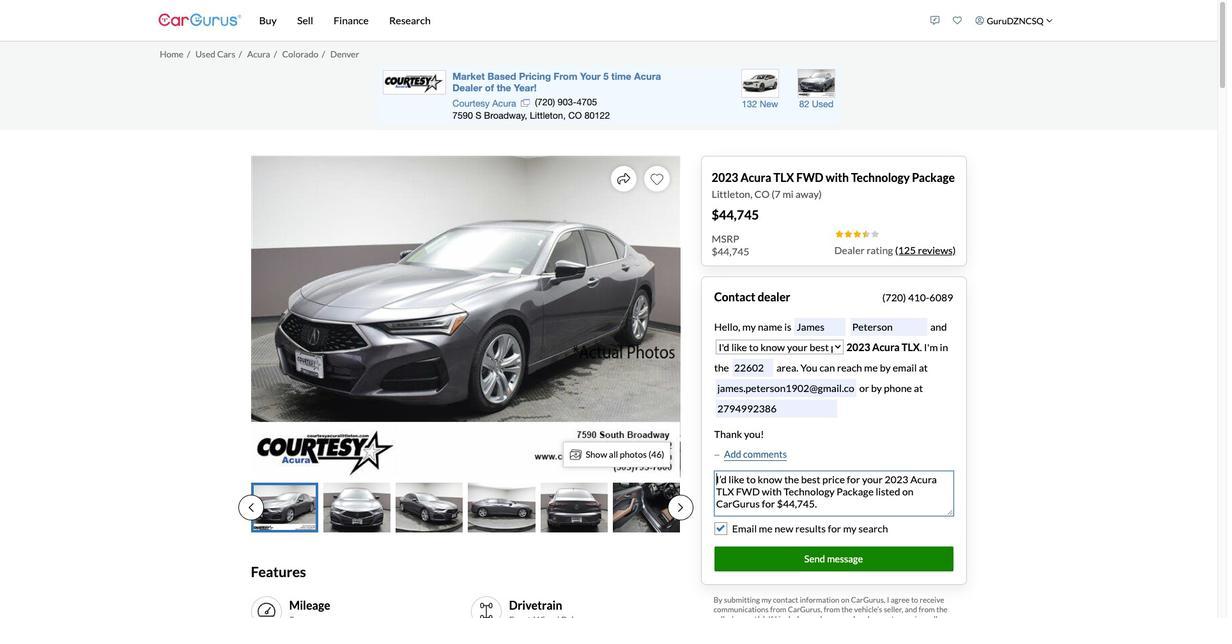 Task type: describe. For each thing, give the bounding box(es) containing it.
1 vertical spatial by
[[871, 382, 882, 394]]

communications
[[714, 605, 769, 615]]

denver
[[330, 48, 359, 59]]

1 vertical spatial agree
[[871, 615, 890, 619]]

(125
[[895, 244, 916, 256]]

send message button
[[714, 547, 953, 572]]

fwd
[[797, 170, 824, 184]]

contact
[[773, 596, 798, 605]]

0 vertical spatial to
[[911, 596, 918, 605]]

0 horizontal spatial i
[[775, 615, 777, 619]]

2 $44,745 from the top
[[712, 245, 750, 257]]

mi
[[783, 188, 794, 200]]

prev page image
[[248, 503, 253, 514]]

send message
[[805, 554, 863, 565]]

information
[[800, 596, 840, 605]]

chevron down image
[[1046, 17, 1053, 24]]

Email address email field
[[716, 379, 856, 398]]

hello,
[[714, 321, 741, 333]]

1 horizontal spatial the
[[842, 605, 853, 615]]

2023 for 2023 acura tlx fwd with technology package littleton, co (7 mi away)
[[712, 170, 738, 184]]

and inside by submitting my contact information on cargurus, i agree to receive communications from cargurus, from the vehicle's seller, and from the seller's agent(s). if i include my phone number, i agree to receive cal
[[905, 605, 917, 615]]

0 vertical spatial receive
[[920, 596, 944, 605]]

results
[[796, 523, 826, 535]]

0 vertical spatial and
[[929, 321, 947, 333]]

email
[[732, 523, 757, 535]]

Zip code field
[[732, 359, 773, 377]]

6089
[[930, 291, 953, 303]]

First name field
[[795, 318, 846, 336]]

next page image
[[678, 503, 683, 514]]

2023 for 2023 acura tlx
[[847, 341, 870, 353]]

phone inside by submitting my contact information on cargurus, i agree to receive communications from cargurus, from the vehicle's seller, and from the seller's agent(s). if i include my phone number, i agree to receive cal
[[816, 615, 837, 619]]

.
[[920, 341, 922, 353]]

dealer rating (125 reviews)
[[835, 244, 956, 256]]

0 vertical spatial phone
[[884, 382, 912, 394]]

my right for
[[843, 523, 857, 535]]

used cars link
[[195, 48, 235, 59]]

acura for 2023 acura tlx
[[872, 341, 900, 353]]

message
[[827, 554, 863, 565]]

features
[[251, 564, 306, 581]]

gurudzncsq
[[987, 15, 1044, 26]]

by submitting my contact information on cargurus, i agree to receive communications from cargurus, from the vehicle's seller, and from the seller's agent(s). if i include my phone number, i agree to receive cal
[[714, 596, 951, 619]]

contact dealer
[[714, 290, 790, 304]]

finance button
[[323, 0, 379, 41]]

4 / from the left
[[322, 48, 325, 59]]

hello, my name is
[[714, 321, 794, 333]]

research button
[[379, 0, 441, 41]]

agent(s).
[[739, 615, 767, 619]]

the inside . i'm in the
[[714, 361, 729, 374]]

package
[[912, 170, 955, 184]]

littleton,
[[712, 188, 753, 200]]

buy
[[259, 14, 277, 26]]

my left name
[[743, 321, 756, 333]]

reach
[[837, 361, 862, 374]]

add comments button
[[714, 447, 787, 462]]

tlx for 2023 acura tlx fwd with technology package littleton, co (7 mi away)
[[774, 170, 794, 184]]

all
[[609, 449, 618, 460]]

0 vertical spatial at
[[919, 361, 928, 374]]

view vehicle photo 4 image
[[468, 483, 536, 533]]

finance
[[334, 14, 369, 26]]

photos
[[620, 449, 647, 460]]

home / used cars / acura / colorado / denver
[[160, 48, 359, 59]]

1 horizontal spatial i
[[868, 615, 870, 619]]

you
[[801, 361, 818, 374]]

show all photos (46) link
[[563, 442, 670, 468]]

2 / from the left
[[239, 48, 242, 59]]

. i'm in the
[[714, 341, 948, 374]]

is
[[785, 321, 792, 333]]

seller's
[[714, 615, 737, 619]]

add comments
[[724, 448, 787, 460]]

view vehicle photo 5 image
[[541, 483, 608, 533]]

area. you can reach me by email at
[[775, 361, 928, 374]]

1 $44,745 from the top
[[712, 207, 759, 222]]

on
[[841, 596, 850, 605]]

thank you!
[[714, 428, 764, 440]]

add
[[724, 448, 742, 460]]

sell
[[297, 14, 313, 26]]

2 from from the left
[[824, 605, 840, 615]]

view vehicle photo 2 image
[[323, 483, 391, 533]]

new
[[775, 523, 794, 535]]

email me new results for my search
[[732, 523, 888, 535]]

2023 acura tlx fwd with technology package littleton, co (7 mi away)
[[712, 170, 955, 200]]

gurudzncsq menu item
[[969, 3, 1060, 38]]

share image
[[617, 173, 630, 185]]

vehicle full photo image
[[251, 156, 680, 478]]

saved cars image
[[953, 16, 962, 25]]

0 vertical spatial by
[[880, 361, 891, 374]]

research
[[389, 14, 431, 26]]

gurudzncsq button
[[969, 3, 1060, 38]]

for
[[828, 523, 841, 535]]

view vehicle photo 3 image
[[396, 483, 463, 533]]

2 horizontal spatial the
[[937, 605, 948, 615]]

vehicle's
[[854, 605, 883, 615]]



Task type: locate. For each thing, give the bounding box(es) containing it.
0 horizontal spatial acura
[[247, 48, 270, 59]]

view vehicle photo 6 image
[[613, 483, 680, 533]]

me left the new
[[759, 523, 773, 535]]

$44,745 down the "msrp"
[[712, 245, 750, 257]]

or
[[860, 382, 869, 394]]

1 horizontal spatial to
[[911, 596, 918, 605]]

(46)
[[649, 449, 664, 460]]

/ left the denver
[[322, 48, 325, 59]]

i right number,
[[868, 615, 870, 619]]

phone down "information"
[[816, 615, 837, 619]]

home
[[160, 48, 184, 59]]

receive right seller,
[[920, 596, 944, 605]]

tlx for 2023 acura tlx
[[902, 341, 920, 353]]

acura link
[[247, 48, 270, 59]]

the left vehicle's
[[842, 605, 853, 615]]

0 horizontal spatial and
[[905, 605, 917, 615]]

cargurus, right if
[[788, 605, 822, 615]]

1 horizontal spatial 2023
[[847, 341, 870, 353]]

or by phone at
[[860, 382, 923, 394]]

search
[[859, 523, 888, 535]]

receive right vehicle's
[[900, 615, 925, 619]]

and right seller,
[[905, 605, 917, 615]]

2023 inside 2023 acura tlx fwd with technology package littleton, co (7 mi away)
[[712, 170, 738, 184]]

Phone (optional) telephone field
[[716, 400, 837, 418]]

acura down "last name" field on the right bottom of page
[[872, 341, 900, 353]]

submitting
[[724, 596, 760, 605]]

2 horizontal spatial from
[[919, 605, 935, 615]]

thank
[[714, 428, 742, 440]]

reviews)
[[918, 244, 956, 256]]

with
[[826, 170, 849, 184]]

menu bar containing buy
[[241, 0, 924, 41]]

menu bar
[[241, 0, 924, 41]]

1 vertical spatial $44,745
[[712, 245, 750, 257]]

from left on
[[824, 605, 840, 615]]

i right if
[[775, 615, 777, 619]]

1 horizontal spatial me
[[864, 361, 878, 374]]

1 vertical spatial 2023
[[847, 341, 870, 353]]

1 horizontal spatial tlx
[[902, 341, 920, 353]]

at
[[919, 361, 928, 374], [914, 382, 923, 394]]

tlx
[[774, 170, 794, 184], [902, 341, 920, 353]]

from right seller,
[[919, 605, 935, 615]]

/ right cars
[[239, 48, 242, 59]]

tlx inside 2023 acura tlx fwd with technology package littleton, co (7 mi away)
[[774, 170, 794, 184]]

tlx up mi
[[774, 170, 794, 184]]

(125 reviews) button
[[895, 243, 956, 258]]

i
[[887, 596, 889, 605], [775, 615, 777, 619], [868, 615, 870, 619]]

cargurus logo homepage link image
[[158, 2, 241, 39]]

msrp $44,745
[[712, 232, 750, 257]]

by
[[880, 361, 891, 374], [871, 382, 882, 394]]

tlx left i'm
[[902, 341, 920, 353]]

2023 acura tlx
[[847, 341, 920, 353]]

by right or on the bottom
[[871, 382, 882, 394]]

i right vehicle's
[[887, 596, 889, 605]]

user icon image
[[976, 16, 985, 25]]

to right vehicle's
[[892, 615, 899, 619]]

2 horizontal spatial acura
[[872, 341, 900, 353]]

at right email
[[919, 361, 928, 374]]

0 horizontal spatial cargurus,
[[788, 605, 822, 615]]

colorado
[[282, 48, 319, 59]]

/ right acura link
[[274, 48, 277, 59]]

0 vertical spatial 2023
[[712, 170, 738, 184]]

minus image
[[714, 452, 719, 459]]

(7
[[772, 188, 781, 200]]

1 horizontal spatial phone
[[884, 382, 912, 394]]

cargurus, up number,
[[851, 596, 886, 605]]

co
[[755, 188, 770, 200]]

0 vertical spatial $44,745
[[712, 207, 759, 222]]

sell button
[[287, 0, 323, 41]]

$44,745 down littleton,
[[712, 207, 759, 222]]

1 horizontal spatial cargurus,
[[851, 596, 886, 605]]

0 vertical spatial acura
[[247, 48, 270, 59]]

/
[[187, 48, 190, 59], [239, 48, 242, 59], [274, 48, 277, 59], [322, 48, 325, 59]]

number,
[[839, 615, 866, 619]]

acura
[[247, 48, 270, 59], [741, 170, 771, 184], [872, 341, 900, 353]]

from right agent(s). at right bottom
[[770, 605, 787, 615]]

gurudzncsq menu
[[924, 3, 1060, 38]]

0 horizontal spatial from
[[770, 605, 787, 615]]

view vehicle photo 1 image
[[251, 483, 318, 533]]

acura up co at the top right
[[741, 170, 771, 184]]

advertisement region
[[376, 66, 842, 124]]

show all photos (46)
[[586, 449, 664, 460]]

to
[[911, 596, 918, 605], [892, 615, 899, 619]]

my up if
[[762, 596, 772, 605]]

cargurus,
[[851, 596, 886, 605], [788, 605, 822, 615]]

Last name field
[[851, 318, 927, 336]]

0 horizontal spatial the
[[714, 361, 729, 374]]

comments
[[743, 448, 787, 460]]

me right reach
[[864, 361, 878, 374]]

if
[[769, 615, 773, 619]]

phone down email
[[884, 382, 912, 394]]

(720) 410-6089
[[882, 291, 953, 303]]

2023 up area. you can reach me by email at
[[847, 341, 870, 353]]

/ left used
[[187, 48, 190, 59]]

in
[[940, 341, 948, 353]]

drivetrain
[[509, 599, 562, 613]]

Comments text field
[[714, 472, 953, 517]]

add a car review image
[[931, 16, 940, 25]]

include
[[779, 615, 803, 619]]

receive
[[920, 596, 944, 605], [900, 615, 925, 619]]

and up the in at the right
[[929, 321, 947, 333]]

area.
[[777, 361, 799, 374]]

you!
[[744, 428, 764, 440]]

0 horizontal spatial to
[[892, 615, 899, 619]]

2 horizontal spatial i
[[887, 596, 889, 605]]

410-
[[908, 291, 930, 303]]

1 horizontal spatial from
[[824, 605, 840, 615]]

mileage image
[[256, 602, 276, 619]]

agree right vehicle's
[[891, 596, 910, 605]]

1 vertical spatial phone
[[816, 615, 837, 619]]

by
[[714, 596, 723, 605]]

home link
[[160, 48, 184, 59]]

1 vertical spatial to
[[892, 615, 899, 619]]

drivetrain image
[[476, 602, 496, 619]]

away)
[[796, 188, 822, 200]]

1 horizontal spatial acura
[[741, 170, 771, 184]]

email
[[893, 361, 917, 374]]

2 vertical spatial acura
[[872, 341, 900, 353]]

3 / from the left
[[274, 48, 277, 59]]

(720)
[[882, 291, 906, 303]]

the right seller,
[[937, 605, 948, 615]]

send
[[805, 554, 825, 565]]

0 horizontal spatial agree
[[871, 615, 890, 619]]

agree right number,
[[871, 615, 890, 619]]

seller,
[[884, 605, 904, 615]]

colorado link
[[282, 48, 319, 59]]

from
[[770, 605, 787, 615], [824, 605, 840, 615], [919, 605, 935, 615]]

and
[[929, 321, 947, 333], [905, 605, 917, 615]]

0 vertical spatial agree
[[891, 596, 910, 605]]

cargurus logo homepage link link
[[158, 2, 241, 39]]

1 vertical spatial at
[[914, 382, 923, 394]]

rating
[[867, 244, 893, 256]]

the left zip code field
[[714, 361, 729, 374]]

0 horizontal spatial 2023
[[712, 170, 738, 184]]

can
[[820, 361, 835, 374]]

i'm
[[924, 341, 938, 353]]

1 vertical spatial receive
[[900, 615, 925, 619]]

0 horizontal spatial me
[[759, 523, 773, 535]]

0 vertical spatial tlx
[[774, 170, 794, 184]]

0 horizontal spatial tlx
[[774, 170, 794, 184]]

buy button
[[249, 0, 287, 41]]

by left email
[[880, 361, 891, 374]]

acura right cars
[[247, 48, 270, 59]]

my right include on the right bottom
[[805, 615, 815, 619]]

1 vertical spatial and
[[905, 605, 917, 615]]

contact
[[714, 290, 756, 304]]

name
[[758, 321, 783, 333]]

cars
[[217, 48, 235, 59]]

show
[[586, 449, 607, 460]]

1 horizontal spatial agree
[[891, 596, 910, 605]]

1 horizontal spatial and
[[929, 321, 947, 333]]

2023
[[712, 170, 738, 184], [847, 341, 870, 353]]

1 from from the left
[[770, 605, 787, 615]]

mileage
[[289, 599, 330, 613]]

1 / from the left
[[187, 48, 190, 59]]

msrp
[[712, 232, 739, 245]]

used
[[195, 48, 215, 59]]

2023 up littleton,
[[712, 170, 738, 184]]

tab list
[[238, 483, 693, 533]]

acura inside 2023 acura tlx fwd with technology package littleton, co (7 mi away)
[[741, 170, 771, 184]]

at down email
[[914, 382, 923, 394]]

1 vertical spatial acura
[[741, 170, 771, 184]]

dealer
[[758, 290, 790, 304]]

0 horizontal spatial phone
[[816, 615, 837, 619]]

0 vertical spatial me
[[864, 361, 878, 374]]

to right seller,
[[911, 596, 918, 605]]

dealer
[[835, 244, 865, 256]]

technology
[[851, 170, 910, 184]]

agree
[[891, 596, 910, 605], [871, 615, 890, 619]]

1 vertical spatial me
[[759, 523, 773, 535]]

3 from from the left
[[919, 605, 935, 615]]

1 vertical spatial tlx
[[902, 341, 920, 353]]

acura for 2023 acura tlx fwd with technology package littleton, co (7 mi away)
[[741, 170, 771, 184]]



Task type: vqa. For each thing, say whether or not it's contained in the screenshot.
759
no



